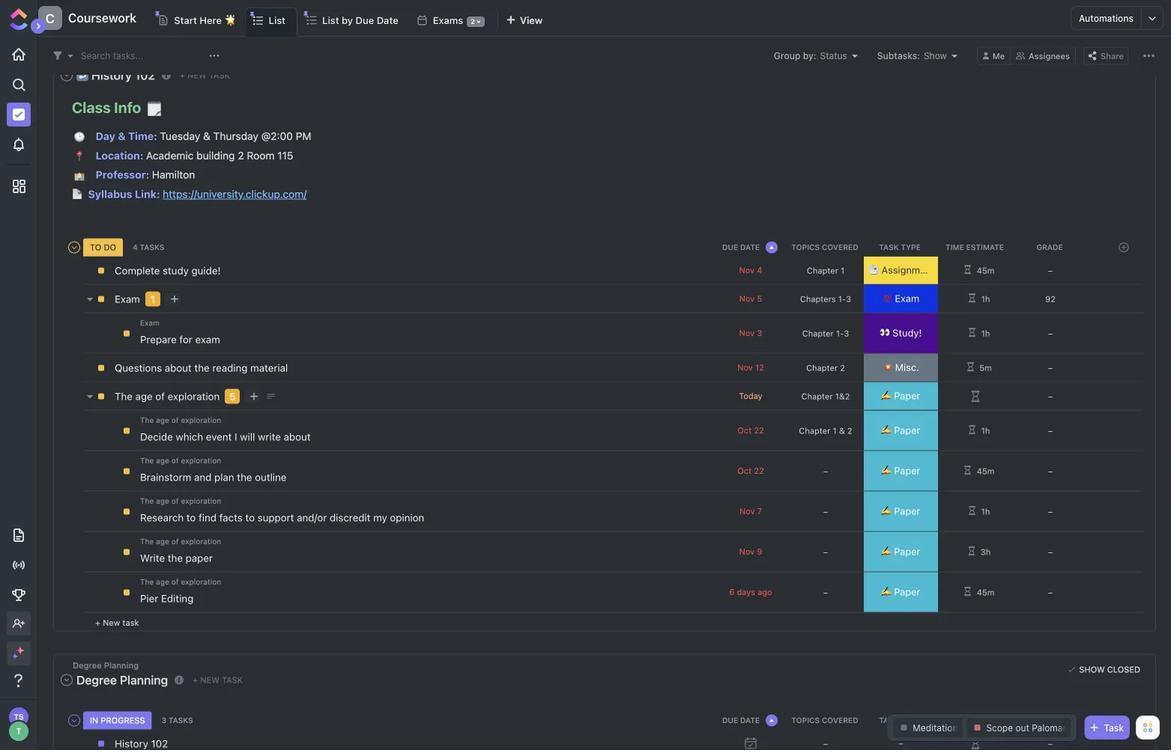 Task type: locate. For each thing, give the bounding box(es) containing it.
age up research
[[156, 497, 169, 506]]

age up write at left
[[156, 538, 169, 546]]

1 ✍️  paper button from the top
[[864, 383, 938, 410]]

2 45m from the top
[[977, 467, 995, 477]]

0 horizontal spatial to
[[186, 512, 196, 524]]

5 ✍️  paper button from the top
[[864, 532, 938, 572]]

0 vertical spatial tasks
[[140, 243, 164, 252]]

1h down estimate
[[981, 294, 990, 304]]

show left closed
[[1079, 665, 1105, 675]]

3 up the 12
[[757, 329, 762, 338]]

22 up 7
[[754, 466, 764, 476]]

planning inside dropdown button
[[120, 673, 168, 688]]

exploration inside the age of exploration brainstorm and plan the outline
[[181, 457, 221, 465]]

0 horizontal spatial 4
[[133, 243, 138, 252]]

nov 7
[[739, 507, 762, 517]]

age inside the age of exploration pier editing
[[156, 578, 169, 587]]

tasks...
[[113, 51, 143, 61]]

covered for 3 tasks
[[822, 716, 858, 725]]

hamilton
[[152, 169, 195, 181]]

+ right list info image
[[193, 676, 198, 685]]

due for 4 tasks
[[722, 243, 738, 252]]

1 vertical spatial task type
[[879, 716, 921, 725]]

1 vertical spatial topics covered button
[[789, 716, 864, 725]]

0 vertical spatial show
[[924, 51, 947, 61]]

oct 22 button
[[713, 426, 788, 436], [713, 466, 788, 477]]

oct down the today dropdown button
[[737, 426, 752, 436]]

exploration inside the age of exploration research to find facts to support and/or discredit my opinion
[[181, 497, 221, 506]]

1 vertical spatial oct
[[737, 466, 752, 476]]

the
[[115, 391, 133, 403], [140, 416, 154, 425], [140, 457, 154, 465], [140, 497, 154, 506], [140, 538, 154, 546], [140, 578, 154, 587]]

topics for 3 tasks
[[791, 716, 820, 725]]

1 vertical spatial planning
[[120, 673, 168, 688]]

task for ↩️ history 102
[[209, 70, 230, 80]]

5 inside dropdown button
[[757, 294, 762, 304]]

of up "brainstorm"
[[171, 457, 179, 465]]

ago
[[758, 588, 772, 598]]

3 1h from the top
[[981, 426, 990, 436]]

1 1h button from the top
[[961, 293, 990, 305]]

age inside the age of exploration brainstorm and plan the outline
[[156, 457, 169, 465]]

task up – dropdown button
[[879, 716, 899, 725]]

2 topics from the top
[[791, 716, 820, 725]]

2 up 1&2
[[840, 363, 845, 373]]

1h
[[981, 294, 990, 304], [981, 329, 990, 339], [981, 426, 990, 436], [981, 507, 990, 517]]

✍️ for today
[[882, 391, 891, 402]]

covered for 4 tasks
[[822, 243, 858, 252]]

1 vertical spatial tasks
[[169, 716, 193, 725]]

✍️  paper button for nov 7
[[864, 492, 938, 532]]

@2:00
[[261, 130, 293, 142]]

0 vertical spatial oct
[[737, 426, 752, 436]]

1 horizontal spatial about
[[284, 431, 311, 443]]

age for the age of exploration decide which event i will write about
[[156, 416, 169, 425]]

show inside show closed button
[[1079, 665, 1105, 675]]

task type button up 📑  assignment
[[864, 243, 939, 252]]

1h down 5m
[[981, 426, 990, 436]]

the for the age of exploration write the paper
[[140, 538, 154, 546]]

the up write at left
[[140, 538, 154, 546]]

to
[[186, 512, 196, 524], [245, 512, 255, 524]]

0 horizontal spatial &
[[118, 130, 126, 142]]

list link
[[269, 8, 291, 36]]

0 vertical spatial covered
[[822, 243, 858, 252]]

102 inside dropdown button
[[135, 68, 155, 82]]

💥 misc.
[[883, 362, 919, 373]]

1- up chapter 2 button
[[836, 329, 844, 339]]

4 1h from the top
[[981, 507, 990, 517]]

about right write
[[284, 431, 311, 443]]

✍️  paper for oct 22
[[882, 465, 920, 477]]

👀 study!
[[880, 328, 922, 339]]

tasks
[[140, 243, 164, 252], [169, 716, 193, 725]]

5 ✍️  paper from the top
[[882, 546, 920, 558]]

0 vertical spatial 1-
[[838, 294, 846, 304]]

1 vertical spatial due date button
[[714, 715, 789, 727]]

paper for today
[[894, 391, 920, 402]]

1 horizontal spatial show
[[1079, 665, 1105, 675]]

1 vertical spatial due
[[722, 243, 738, 252]]

nov for nov 3
[[739, 329, 755, 338]]

to right facts
[[245, 512, 255, 524]]

1h button up 3h dropdown button
[[961, 506, 990, 518]]

1 type from the top
[[901, 243, 921, 252]]

✍️  paper
[[882, 391, 920, 402], [882, 425, 920, 436], [882, 465, 920, 477], [882, 506, 920, 517], [882, 546, 920, 558], [882, 587, 920, 598]]

list info image
[[162, 71, 171, 80]]

🏫
[[74, 170, 85, 182]]

the right the plan
[[237, 472, 252, 484]]

1 vertical spatial 45m
[[977, 467, 995, 477]]

task type
[[879, 243, 921, 252], [879, 716, 921, 725]]

5 ✍️ from the top
[[882, 546, 891, 558]]

5 down reading
[[229, 391, 236, 402]]

+ for ↩️ history 102
[[180, 70, 185, 80]]

exam down complete
[[115, 293, 140, 305]]

1 vertical spatial show
[[1079, 665, 1105, 675]]

of down questions
[[155, 391, 165, 403]]

degree planning
[[73, 661, 139, 671], [76, 673, 168, 688]]

2 horizontal spatial &
[[839, 426, 845, 436]]

2 task type button from the top
[[864, 716, 939, 725]]

nov up nov 5
[[739, 266, 755, 275]]

of down research
[[171, 538, 179, 546]]

3 up history 102
[[161, 716, 166, 725]]

subtasks:
[[877, 51, 920, 61]]

start
[[174, 14, 197, 26]]

1 vertical spatial 1
[[150, 294, 155, 305]]

type up assignment
[[901, 243, 921, 252]]

nov inside dropdown button
[[739, 547, 755, 557]]

task type button for 4 tasks
[[864, 243, 939, 252]]

exploration inside the age of exploration decide which event i will write about
[[181, 416, 221, 425]]

0 vertical spatial 45m button
[[957, 265, 995, 276]]

task type button up – dropdown button
[[864, 716, 939, 725]]

view settings element
[[1140, 46, 1158, 65]]

the inside "the age of exploration write the paper"
[[140, 538, 154, 546]]

the up decide
[[140, 416, 154, 425]]

2 topics covered button from the top
[[789, 716, 864, 725]]

1 topics covered from the top
[[791, 243, 858, 252]]

+ right list info icon
[[180, 70, 185, 80]]

2 oct 22 from the top
[[737, 466, 764, 476]]

material
[[250, 362, 288, 374]]

reading
[[212, 362, 248, 374]]

1 horizontal spatial tasks
[[169, 716, 193, 725]]

about down for
[[165, 362, 192, 374]]

0 vertical spatial 102
[[135, 68, 155, 82]]

type for 4 tasks
[[901, 243, 921, 252]]

4 ✍️ from the top
[[882, 506, 891, 517]]

0 horizontal spatial tasks
[[140, 243, 164, 252]]

0 vertical spatial 45m
[[977, 266, 995, 276]]

topics covered for 3 tasks
[[791, 716, 858, 725]]

link:
[[135, 188, 160, 200]]

2 oct 22 button from the top
[[713, 466, 788, 477]]

45m for 2nd 45m dropdown button from the top
[[977, 467, 995, 477]]

task up degree planning dropdown button
[[122, 619, 139, 628]]

1 vertical spatial task type button
[[864, 716, 939, 725]]

💯 exam button
[[864, 285, 938, 313]]

the left reading
[[194, 362, 210, 374]]

1 45m from the top
[[977, 266, 995, 276]]

the for the age of exploration brainstorm and plan the outline
[[140, 457, 154, 465]]

age down questions
[[135, 391, 153, 403]]

0 vertical spatial task
[[209, 70, 230, 80]]

0 vertical spatial task type
[[879, 243, 921, 252]]

task up 📑  assignment dropdown button
[[879, 243, 899, 252]]

6
[[729, 588, 735, 598]]

0 horizontal spatial 5
[[229, 391, 236, 402]]

1 vertical spatial topics
[[791, 716, 820, 725]]

2 vertical spatial the
[[168, 553, 183, 565]]

3 ✍️  paper button from the top
[[864, 451, 938, 491]]

1 vertical spatial 22
[[754, 466, 764, 476]]

1 paper from the top
[[894, 391, 920, 402]]

nov 12
[[737, 363, 764, 373]]

102 down search tasks... text field
[[135, 68, 155, 82]]

👀
[[880, 328, 890, 339]]

the inside the age of exploration research to find facts to support and/or discredit my opinion
[[140, 497, 154, 506]]

outline
[[255, 472, 287, 484]]

location:
[[96, 149, 143, 162]]

degree planning inside dropdown button
[[76, 673, 168, 688]]

0 vertical spatial due date button
[[714, 242, 789, 254]]

0 vertical spatial + new task
[[180, 70, 230, 80]]

age inside "the age of exploration write the paper"
[[156, 538, 169, 546]]

share button
[[1083, 47, 1128, 65]]

nov 3 button
[[713, 329, 788, 339]]

+ new task up degree planning dropdown button
[[95, 619, 139, 628]]

exploration down paper on the bottom left of page
[[181, 578, 221, 587]]

nov down nov 4 dropdown button
[[739, 294, 755, 304]]

of up editing
[[171, 578, 179, 587]]

0 vertical spatial type
[[901, 243, 921, 252]]

4 paper from the top
[[894, 506, 920, 517]]

age up pier
[[156, 578, 169, 587]]

of for the age of exploration decide which event i will write about
[[171, 416, 179, 425]]

exam for exam
[[115, 293, 140, 305]]

of inside the age of exploration pier editing
[[171, 578, 179, 587]]

–
[[1048, 266, 1053, 276], [1048, 329, 1053, 339], [1048, 363, 1053, 373], [1048, 392, 1053, 402], [1048, 426, 1053, 436], [823, 467, 828, 477], [1048, 467, 1053, 477], [823, 507, 828, 517], [1048, 507, 1053, 517], [823, 548, 828, 557], [1048, 548, 1053, 557], [823, 588, 828, 598], [1048, 588, 1053, 598], [899, 739, 903, 749], [823, 739, 828, 749], [1048, 739, 1053, 749]]

age for the age of exploration research to find facts to support and/or discredit my opinion
[[156, 497, 169, 506]]

coursework
[[68, 11, 136, 25]]

questions about the reading material link
[[111, 356, 710, 381]]

the up pier
[[140, 578, 154, 587]]

+ new task right list info icon
[[180, 70, 230, 80]]

1 topics from the top
[[791, 243, 820, 252]]

degree inside degree planning dropdown button
[[76, 673, 117, 688]]

2 horizontal spatial the
[[237, 472, 252, 484]]

the right write at left
[[168, 553, 183, 565]]

task right list info image
[[222, 676, 243, 685]]

& right day
[[118, 130, 126, 142]]

6 ✍️ from the top
[[882, 587, 891, 598]]

22
[[754, 426, 764, 436], [754, 466, 764, 476]]

2 list from the left
[[269, 15, 285, 26]]

1- right chapters
[[838, 294, 846, 304]]

0 vertical spatial +
[[180, 70, 185, 80]]

chapter up "chapters 1-3"
[[807, 266, 838, 276]]

exam
[[195, 334, 220, 346]]

history
[[91, 68, 132, 82], [115, 738, 148, 750]]

paper for oct 22
[[894, 465, 920, 477]]

✍️  paper for nov 7
[[882, 506, 920, 517]]

3 45m from the top
[[977, 588, 995, 598]]

1 vertical spatial topics covered
[[791, 716, 858, 725]]

1 task type button from the top
[[864, 243, 939, 252]]

1 date from the top
[[740, 243, 760, 252]]

0 vertical spatial 4
[[133, 243, 138, 252]]

& down 1&2
[[839, 426, 845, 436]]

subtasks: show
[[877, 51, 947, 61]]

1 45m button from the top
[[957, 265, 995, 276]]

coursework button
[[62, 1, 136, 34]]

2 right exams link
[[471, 18, 475, 25]]

2 vertical spatial new
[[200, 676, 219, 685]]

history down degree planning dropdown button
[[115, 738, 148, 750]]

chapter for chapter 1&2
[[801, 392, 833, 402]]

1 task type from the top
[[879, 243, 921, 252]]

type up – dropdown button
[[901, 716, 921, 725]]

3 paper from the top
[[894, 465, 920, 477]]

tasks for 3 tasks
[[169, 716, 193, 725]]

time estimate
[[946, 243, 1004, 252]]

list right 🌟
[[269, 15, 285, 26]]

& for tuesday
[[203, 130, 210, 142]]

5 paper from the top
[[894, 546, 920, 558]]

exploration up paper on the bottom left of page
[[181, 538, 221, 546]]

time:
[[128, 130, 157, 142]]

✍️ for oct 22
[[882, 465, 891, 477]]

decide which event i will write about link
[[136, 424, 710, 450]]

the inside the age of exploration pier editing
[[140, 578, 154, 587]]

✍️  paper button for nov 9
[[864, 532, 938, 572]]

the age of exploration
[[115, 391, 220, 403]]

1 horizontal spatial +
[[180, 70, 185, 80]]

new right list info image
[[200, 676, 219, 685]]

3 ✍️ from the top
[[882, 465, 891, 477]]

due date for 4 tasks
[[722, 243, 760, 252]]

of for the age of exploration brainstorm and plan the outline
[[171, 457, 179, 465]]

1h for 4th the 1h dropdown button from the bottom of the page
[[981, 294, 990, 304]]

of inside the age of exploration research to find facts to support and/or discredit my opinion
[[171, 497, 179, 506]]

2 down 1&2
[[847, 426, 852, 436]]

plan
[[214, 472, 234, 484]]

2 ✍️ from the top
[[882, 425, 891, 436]]

tasks up complete
[[140, 243, 164, 252]]

4 ✍️  paper from the top
[[882, 506, 920, 517]]

2 covered from the top
[[822, 716, 858, 725]]

paper for nov 9
[[894, 546, 920, 558]]

will
[[240, 431, 255, 443]]

1 vertical spatial about
[[284, 431, 311, 443]]

the up "brainstorm"
[[140, 457, 154, 465]]

0 horizontal spatial 1
[[150, 294, 155, 305]]

exploration inside "the age of exploration write the paper"
[[181, 538, 221, 546]]

assignment
[[882, 265, 935, 276]]

0 vertical spatial topics covered button
[[789, 243, 864, 252]]

+ new task right list info image
[[193, 676, 243, 685]]

of for the age of exploration pier editing
[[171, 578, 179, 587]]

the up research
[[140, 497, 154, 506]]

research to find facts to support and/or discredit my opinion link
[[136, 505, 710, 531]]

task right list info icon
[[209, 70, 230, 80]]

1 horizontal spatial to
[[245, 512, 255, 524]]

0 vertical spatial topics covered
[[791, 243, 858, 252]]

2 date from the top
[[740, 716, 760, 725]]

& up building
[[203, 130, 210, 142]]

2
[[471, 18, 475, 25], [238, 149, 244, 162], [840, 363, 845, 373], [847, 426, 852, 436]]

2 topics covered from the top
[[791, 716, 858, 725]]

chapter up "chapter 1&2" button
[[806, 363, 838, 373]]

chapter for chapter 1
[[807, 266, 838, 276]]

1h button down 5m dropdown button
[[961, 425, 990, 437]]

age up decide
[[156, 416, 169, 425]]

102
[[135, 68, 155, 82], [151, 738, 168, 750]]

list left by
[[322, 14, 339, 26]]

0 horizontal spatial about
[[165, 362, 192, 374]]

1 vertical spatial the
[[237, 472, 252, 484]]

oct 22 down the today dropdown button
[[737, 426, 764, 436]]

oct 22 button up nov 7
[[713, 466, 788, 477]]

&
[[118, 130, 126, 142], [203, 130, 210, 142], [839, 426, 845, 436]]

1 vertical spatial task
[[122, 619, 139, 628]]

📄 syllabus link: https://university.clickup.com/
[[72, 188, 307, 200]]

1 oct from the top
[[737, 426, 752, 436]]

1 vertical spatial oct 22 button
[[713, 466, 788, 477]]

chapter down chapter 1&2
[[799, 426, 830, 436]]

✍️ for nov 7
[[882, 506, 891, 517]]

nov down nov 5 dropdown button
[[739, 329, 755, 338]]

https://university.clickup.com/
[[163, 188, 307, 200]]

1 vertical spatial 5
[[229, 391, 236, 402]]

– inside – dropdown button
[[899, 739, 903, 749]]

new up degree planning dropdown button
[[103, 619, 120, 628]]

new
[[187, 70, 207, 80], [103, 619, 120, 628], [200, 676, 219, 685]]

✍️  paper for today
[[882, 391, 920, 402]]

0 vertical spatial oct 22 button
[[713, 426, 788, 436]]

info
[[114, 98, 141, 116]]

2 type from the top
[[901, 716, 921, 725]]

about
[[165, 362, 192, 374], [284, 431, 311, 443]]

2 horizontal spatial 1
[[841, 266, 845, 276]]

1 vertical spatial type
[[901, 716, 921, 725]]

0 horizontal spatial exam
[[115, 293, 140, 305]]

1 left 📑 at the right
[[841, 266, 845, 276]]

age inside the age of exploration decide which event i will write about
[[156, 416, 169, 425]]

1 vertical spatial degree planning
[[76, 673, 168, 688]]

1 down 'complete study guide!'
[[150, 294, 155, 305]]

0 vertical spatial 22
[[754, 426, 764, 436]]

1 vertical spatial date
[[740, 716, 760, 725]]

1 covered from the top
[[822, 243, 858, 252]]

4 up complete
[[133, 243, 138, 252]]

5 down nov 4 dropdown button
[[757, 294, 762, 304]]

due date
[[722, 243, 760, 252], [722, 716, 760, 725]]

0 horizontal spatial list
[[269, 15, 285, 26]]

facts
[[219, 512, 243, 524]]

task type up – dropdown button
[[879, 716, 921, 725]]

1 down 1&2
[[833, 426, 837, 436]]

prepare
[[140, 334, 177, 346]]

to left find
[[186, 512, 196, 524]]

102 down '3 tasks'
[[151, 738, 168, 750]]

due date button
[[714, 242, 789, 254], [714, 715, 789, 727]]

1h button up 5m dropdown button
[[961, 327, 990, 339]]

the down questions
[[115, 391, 133, 403]]

2 vertical spatial + new task
[[193, 676, 243, 685]]

📑  assignment
[[869, 265, 935, 276]]

date
[[740, 243, 760, 252], [740, 716, 760, 725]]

12
[[755, 363, 764, 373]]

1h up 5m
[[981, 329, 990, 339]]

22 down the today dropdown button
[[754, 426, 764, 436]]

1 due date button from the top
[[714, 242, 789, 254]]

age up "brainstorm"
[[156, 457, 169, 465]]

exploration up find
[[181, 497, 221, 506]]

the inside the age of exploration brainstorm and plan the outline
[[140, 457, 154, 465]]

2 horizontal spatial exam
[[895, 293, 919, 304]]

about inside the age of exploration decide which event i will write about
[[284, 431, 311, 443]]

the age of exploration write the paper
[[140, 538, 221, 565]]

chapter 1
[[807, 266, 845, 276]]

of inside the age of exploration brainstorm and plan the outline
[[171, 457, 179, 465]]

chapter for chapter 2
[[806, 363, 838, 373]]

3 ✍️  paper from the top
[[882, 465, 920, 477]]

covered
[[822, 243, 858, 252], [822, 716, 858, 725]]

2 inside dropdown button
[[471, 18, 475, 25]]

chapter down chapters
[[802, 329, 834, 339]]

the for the age of exploration decide which event i will write about
[[140, 416, 154, 425]]

decide
[[140, 431, 173, 443]]

0 horizontal spatial the
[[168, 553, 183, 565]]

0 vertical spatial 1
[[841, 266, 845, 276]]

exam right 💯
[[895, 293, 919, 304]]

1 1h from the top
[[981, 294, 990, 304]]

exam inside the exam prepare for exam
[[140, 319, 160, 327]]

exploration inside the age of exploration pier editing
[[181, 578, 221, 587]]

1 horizontal spatial exam
[[140, 319, 160, 327]]

1 vertical spatial degree
[[76, 673, 117, 688]]

2 vertical spatial 1
[[833, 426, 837, 436]]

2 vertical spatial 45m
[[977, 588, 995, 598]]

2 ✍️  paper from the top
[[882, 425, 920, 436]]

of inside the age of exploration decide which event i will write about
[[171, 416, 179, 425]]

3 tasks
[[161, 716, 193, 725]]

new for ↩️ history 102
[[187, 70, 207, 80]]

2 task type from the top
[[879, 716, 921, 725]]

3 1h button from the top
[[961, 425, 990, 437]]

my
[[373, 512, 387, 524]]

2 vertical spatial due
[[722, 716, 738, 725]]

1h up "3h" at the bottom right of the page
[[981, 507, 990, 517]]

2 vertical spatial +
[[193, 676, 198, 685]]

0 vertical spatial date
[[740, 243, 760, 252]]

new right list info icon
[[187, 70, 207, 80]]

tasks for 4 tasks
[[140, 243, 164, 252]]

nov inside 'dropdown button'
[[739, 329, 755, 338]]

1 horizontal spatial 1
[[833, 426, 837, 436]]

1 vertical spatial oct 22
[[737, 466, 764, 476]]

0 vertical spatial due date
[[722, 243, 760, 252]]

1 due date from the top
[[722, 243, 760, 252]]

0 horizontal spatial show
[[924, 51, 947, 61]]

2 left room
[[238, 149, 244, 162]]

1 horizontal spatial list
[[322, 14, 339, 26]]

age inside the age of exploration research to find facts to support and/or discredit my opinion
[[156, 497, 169, 506]]

3 inside 'dropdown button'
[[757, 329, 762, 338]]

the
[[194, 362, 210, 374], [237, 472, 252, 484], [168, 553, 183, 565]]

1 ✍️ from the top
[[882, 391, 891, 402]]

due date button for 3 tasks
[[714, 715, 789, 727]]

2 1h button from the top
[[961, 327, 990, 339]]

due date for 3 tasks
[[722, 716, 760, 725]]

the inside the age of exploration decide which event i will write about
[[140, 416, 154, 425]]

history down 'search tasks...'
[[91, 68, 132, 82]]

share
[[1101, 51, 1124, 61]]

oct up nov 7
[[737, 466, 752, 476]]

📑
[[869, 265, 879, 276]]

2 due date from the top
[[722, 716, 760, 725]]

1 horizontal spatial &
[[203, 130, 210, 142]]

1 vertical spatial covered
[[822, 716, 858, 725]]

me button
[[977, 47, 1011, 65]]

1 list from the left
[[322, 14, 339, 26]]

nov left 7
[[739, 507, 755, 517]]

1 horizontal spatial 4
[[757, 266, 762, 275]]

4 ✍️  paper button from the top
[[864, 492, 938, 532]]

sparkle svg 1 image
[[16, 647, 24, 655]]

45m for 1st 45m dropdown button
[[977, 266, 995, 276]]

1 horizontal spatial the
[[194, 362, 210, 374]]

1h for fourth the 1h dropdown button
[[981, 507, 990, 517]]

0 vertical spatial history
[[91, 68, 132, 82]]

0 vertical spatial task type button
[[864, 243, 939, 252]]

115
[[277, 149, 293, 162]]

1 vertical spatial due date
[[722, 716, 760, 725]]

nov left 9
[[739, 547, 755, 557]]

the for the age of exploration pier editing
[[140, 578, 154, 587]]

of inside "the age of exploration write the paper"
[[171, 538, 179, 546]]

1h button down the time estimate
[[961, 293, 990, 305]]

https://university.clickup.com/ link
[[163, 188, 307, 200]]

2 45m button from the top
[[957, 465, 995, 477]]

2 horizontal spatial +
[[193, 676, 198, 685]]

exams
[[433, 14, 463, 26]]

0 vertical spatial 5
[[757, 294, 762, 304]]

1 vertical spatial 45m button
[[957, 465, 995, 477]]

list for list by due date
[[322, 14, 339, 26]]

3 left 👀
[[844, 329, 849, 339]]

tasks down list info image
[[169, 716, 193, 725]]

2 paper from the top
[[894, 425, 920, 436]]

2 due date button from the top
[[714, 715, 789, 727]]

✍️  paper button for today
[[864, 383, 938, 410]]

nov 4 button
[[713, 266, 788, 276]]

nov for nov 5
[[739, 294, 755, 304]]

0 vertical spatial topics
[[791, 243, 820, 252]]

age for the age of exploration write the paper
[[156, 538, 169, 546]]

the age of exploration decide which event i will write about
[[140, 416, 311, 443]]

chapter left 1&2
[[801, 392, 833, 402]]

0 horizontal spatial +
[[95, 619, 100, 628]]

2 1h from the top
[[981, 329, 990, 339]]

1 topics covered button from the top
[[789, 243, 864, 252]]

editing
[[161, 593, 193, 605]]

✍️ for nov 9
[[882, 546, 891, 558]]

2 vertical spatial 45m button
[[957, 587, 995, 599]]

4 1h button from the top
[[961, 506, 990, 518]]

1 ✍️  paper from the top
[[882, 391, 920, 402]]

1 horizontal spatial 5
[[757, 294, 762, 304]]



Task type: vqa. For each thing, say whether or not it's contained in the screenshot.
"T's"
no



Task type: describe. For each thing, give the bounding box(es) containing it.
the inside "the age of exploration write the paper"
[[168, 553, 183, 565]]

due date button for 4 tasks
[[714, 242, 789, 254]]

class
[[72, 98, 111, 116]]

task for degree planning
[[222, 676, 243, 685]]

7
[[757, 507, 762, 517]]

✍️  paper for nov 9
[[882, 546, 920, 558]]

0 vertical spatial planning
[[104, 661, 139, 671]]

1 to from the left
[[186, 512, 196, 524]]

nov for nov 4
[[739, 266, 755, 275]]

✍️  paper button for oct 22
[[864, 451, 938, 491]]

and/or
[[297, 512, 327, 524]]

2 22 from the top
[[754, 466, 764, 476]]

here
[[200, 14, 222, 26]]

list by due date link
[[322, 7, 404, 36]]

ts t
[[14, 713, 24, 737]]

chapters
[[800, 294, 836, 304]]

3 45m button from the top
[[957, 587, 995, 599]]

chapter 1-3
[[802, 329, 849, 339]]

which
[[176, 431, 203, 443]]

nov for nov 7
[[739, 507, 755, 517]]

9
[[757, 547, 762, 557]]

0 vertical spatial the
[[194, 362, 210, 374]]

exploration for plan
[[181, 457, 221, 465]]

nov 9 button
[[713, 547, 788, 557]]

👀 study! button
[[864, 314, 938, 353]]

2 button
[[463, 12, 489, 31]]

💯 exam
[[883, 293, 919, 304]]

exploration for event
[[181, 416, 221, 425]]

estimate
[[966, 243, 1004, 252]]

1h for second the 1h dropdown button from the top
[[981, 329, 990, 339]]

new for degree planning
[[200, 676, 219, 685]]

start here 🌟
[[174, 14, 234, 26]]

for
[[179, 334, 192, 346]]

4 inside dropdown button
[[757, 266, 762, 275]]

age for the age of exploration pier editing
[[156, 578, 169, 587]]

1h for second the 1h dropdown button from the bottom of the page
[[981, 426, 990, 436]]

1 vertical spatial history
[[115, 738, 148, 750]]

of for the age of exploration research to find facts to support and/or discredit my opinion
[[171, 497, 179, 506]]

1 vertical spatial 102
[[151, 738, 168, 750]]

by
[[342, 14, 353, 26]]

3 tasks button
[[159, 716, 198, 725]]

nov 12 button
[[713, 363, 788, 373]]

2 ✍️  paper button from the top
[[864, 411, 938, 451]]

chapter for chapter 1-3
[[802, 329, 834, 339]]

paper for nov 7
[[894, 506, 920, 517]]

exploration down questions about the reading material on the left of the page
[[168, 391, 220, 403]]

1- for chapters
[[838, 294, 846, 304]]

due for 3 tasks
[[722, 716, 738, 725]]

complete
[[115, 265, 160, 277]]

age for the age of exploration
[[135, 391, 153, 403]]

topics covered button for 3 tasks
[[789, 716, 864, 725]]

nov 5
[[739, 294, 762, 304]]

exploration for find
[[181, 497, 221, 506]]

brainstorm
[[140, 472, 191, 484]]

questions
[[115, 362, 162, 374]]

history inside dropdown button
[[91, 68, 132, 82]]

& for day
[[118, 130, 126, 142]]

🌟
[[224, 14, 234, 26]]

ts
[[14, 713, 24, 722]]

sparkle svg 2 image
[[12, 654, 18, 660]]

0 vertical spatial about
[[165, 362, 192, 374]]

nov 4
[[739, 266, 762, 275]]

the inside the age of exploration brainstorm and plan the outline
[[237, 472, 252, 484]]

+ new task for ↩️ history 102
[[180, 70, 230, 80]]

the for the age of exploration research to find facts to support and/or discredit my opinion
[[140, 497, 154, 506]]

2 to from the left
[[245, 512, 255, 524]]

the age of exploration pier editing
[[140, 578, 221, 605]]

syllabus
[[88, 188, 132, 200]]

guide!
[[191, 265, 221, 277]]

chapter 1 & 2 button
[[788, 420, 863, 442]]

chapter 2
[[806, 363, 845, 373]]

& inside button
[[839, 426, 845, 436]]

days
[[737, 588, 755, 598]]

45m for 1st 45m dropdown button from the bottom of the page
[[977, 588, 995, 598]]

6 paper from the top
[[894, 587, 920, 598]]

chapter for chapter 1 & 2
[[799, 426, 830, 436]]

0 vertical spatial due
[[356, 14, 374, 26]]

time
[[946, 243, 964, 252]]

type for 3 tasks
[[901, 716, 921, 725]]

5m
[[979, 363, 992, 373]]

task type for 4 tasks
[[879, 243, 921, 252]]

exam for exam prepare for exam
[[140, 319, 160, 327]]

📑  assignment button
[[864, 257, 938, 284]]

1 oct 22 from the top
[[737, 426, 764, 436]]

assignees button
[[1011, 47, 1076, 65]]

location: academic building 2 room 115
[[96, 149, 293, 162]]

list for list
[[269, 15, 285, 26]]

Search tasks... text field
[[81, 45, 205, 66]]

task for 3 tasks
[[879, 716, 899, 725]]

status
[[820, 51, 847, 61]]

nov for nov 9
[[739, 547, 755, 557]]

92 button
[[1013, 288, 1088, 311]]

search tasks...
[[81, 51, 143, 61]]

room
[[247, 149, 275, 162]]

search
[[81, 51, 110, 61]]

↩️ history 102
[[76, 68, 155, 82]]

pier
[[140, 593, 158, 605]]

chapter 1-3 button
[[788, 323, 863, 345]]

questions about the reading material
[[115, 362, 288, 374]]

– button
[[864, 730, 938, 751]]

1 for chapter 1
[[841, 266, 845, 276]]

date for 4 tasks
[[740, 243, 760, 252]]

1- for chapter
[[836, 329, 844, 339]]

topics for 4 tasks
[[791, 243, 820, 252]]

+ new task for degree planning
[[193, 676, 243, 685]]

date
[[377, 14, 398, 26]]

1&2
[[835, 392, 850, 402]]

the age of exploration brainstorm and plan the outline
[[140, 457, 287, 484]]

topics covered for 4 tasks
[[791, 243, 858, 252]]

of for the age of exploration write the paper
[[171, 538, 179, 546]]

task for 4 tasks
[[879, 243, 899, 252]]

1 oct 22 button from the top
[[713, 426, 788, 436]]

the for the age of exploration
[[115, 391, 133, 403]]

topics covered button for 4 tasks
[[789, 243, 864, 252]]

3h
[[981, 548, 991, 557]]

paper
[[186, 553, 213, 565]]

6 ✍️  paper button from the top
[[864, 573, 938, 613]]

92
[[1045, 294, 1056, 304]]

0 vertical spatial degree planning
[[73, 661, 139, 671]]

chapter 1 & 2
[[799, 426, 852, 436]]

4 tasks
[[133, 243, 164, 252]]

exams link
[[433, 7, 463, 36]]

time estimate button
[[939, 243, 1014, 252]]

of for the age of exploration
[[155, 391, 165, 403]]

1 vertical spatial + new task
[[95, 619, 139, 628]]

exploration for paper
[[181, 538, 221, 546]]

show closed button
[[1064, 663, 1144, 678]]

💥 misc. button
[[864, 354, 938, 382]]

date for 3 tasks
[[740, 716, 760, 725]]

1 vertical spatial new
[[103, 619, 120, 628]]

study!
[[892, 328, 922, 339]]

4 tasks button
[[130, 243, 170, 252]]

1 22 from the top
[[754, 426, 764, 436]]

age for the age of exploration brainstorm and plan the outline
[[156, 457, 169, 465]]

exam prepare for exam
[[140, 319, 220, 346]]

brainstorm and plan the outline link
[[136, 465, 710, 490]]

history 102
[[115, 738, 168, 750]]

3 right chapters
[[846, 294, 851, 304]]

↩️
[[76, 68, 88, 82]]

0 vertical spatial degree
[[73, 661, 102, 671]]

1 for chapter 1 & 2
[[833, 426, 837, 436]]

start here 🌟 link
[[174, 7, 240, 36]]

task type for 3 tasks
[[879, 716, 921, 725]]

task type button for 3 tasks
[[864, 716, 939, 725]]

grade
[[1037, 243, 1063, 252]]

list info image
[[175, 676, 184, 685]]

2 oct from the top
[[737, 466, 752, 476]]

academic
[[146, 149, 194, 162]]

+ for degree planning
[[193, 676, 198, 685]]

chapter 1&2 button
[[788, 386, 863, 408]]

6 ✍️  paper from the top
[[882, 587, 920, 598]]

tuesday & thursday @2:00 pm
[[160, 130, 311, 142]]

exam inside dropdown button
[[895, 293, 919, 304]]

tuesday
[[160, 130, 200, 142]]

chapter 2 button
[[788, 357, 863, 380]]

research
[[140, 512, 184, 524]]

nov 5 button
[[713, 294, 788, 304]]

nov for nov 12
[[737, 363, 753, 373]]

me
[[993, 51, 1005, 61]]

task down show closed
[[1104, 723, 1124, 734]]

1 vertical spatial +
[[95, 619, 100, 628]]

closed
[[1107, 665, 1140, 675]]

study
[[163, 265, 189, 277]]

view settings image
[[1143, 50, 1155, 61]]



